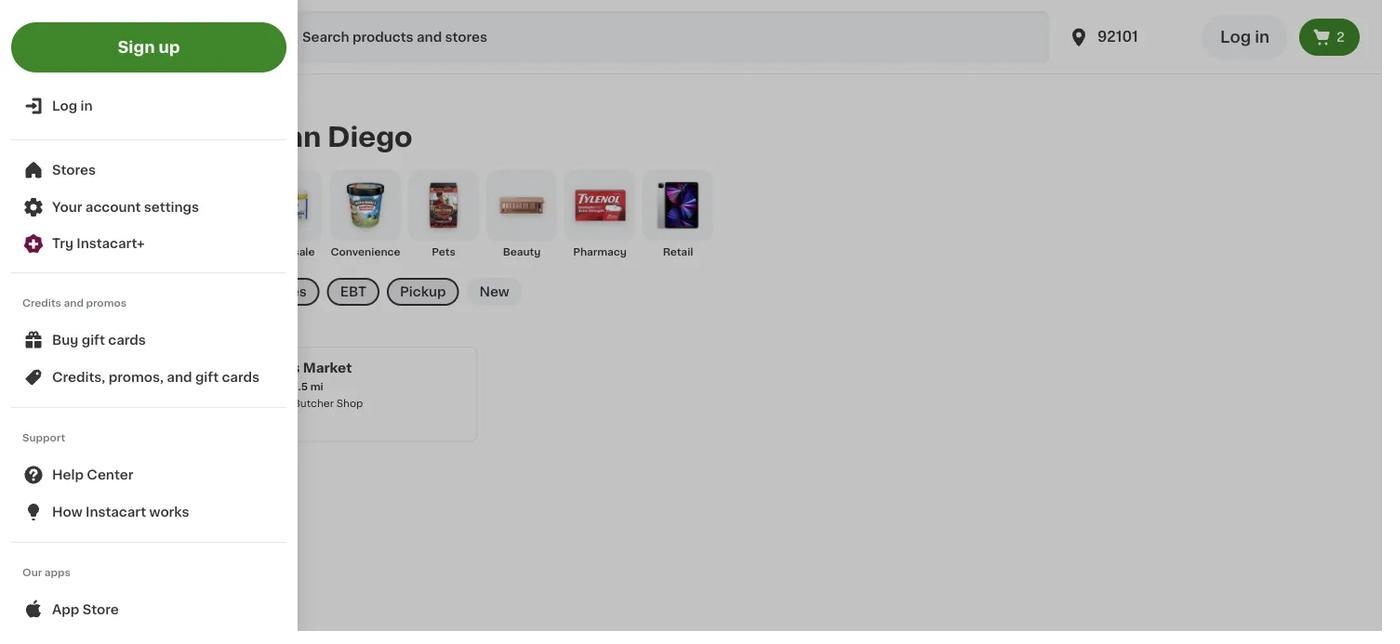Task type: locate. For each thing, give the bounding box(es) containing it.
credits
[[22, 298, 61, 309]]

cards
[[108, 334, 146, 347], [222, 371, 260, 384]]

1 horizontal spatial log in button
[[1203, 15, 1289, 60]]

retail button
[[643, 170, 714, 260]]

1 vertical spatial gift
[[195, 371, 219, 384]]

credits, promos, and gift cards
[[52, 371, 260, 384]]

butcher
[[293, 399, 334, 409]]

1 vertical spatial cards
[[222, 371, 260, 384]]

in left san
[[235, 124, 261, 150]]

cards up groceries on the left bottom
[[222, 371, 260, 384]]

ebt button
[[327, 278, 380, 306]]

credits and promos element
[[11, 322, 287, 396]]

log in button down sign up button
[[11, 87, 287, 125]]

retail
[[663, 247, 694, 257]]

0 vertical spatial log in
[[1221, 29, 1270, 45]]

app
[[52, 604, 79, 617]]

1 horizontal spatial cards
[[222, 371, 260, 384]]

pickup inside button
[[400, 286, 446, 299]]

log in button left the 2 button at top right
[[1203, 15, 1289, 60]]

convenience
[[331, 247, 401, 257]]

pickup for pickup available
[[198, 382, 234, 392]]

account
[[85, 201, 141, 214]]

gift up "organic"
[[195, 371, 219, 384]]

and inside button
[[167, 371, 192, 384]]

0 vertical spatial log in button
[[1203, 15, 1289, 60]]

available
[[237, 382, 284, 392]]

log in up stores
[[52, 100, 93, 113]]

1 vertical spatial pickup
[[198, 382, 234, 392]]

0 horizontal spatial pickup
[[198, 382, 234, 392]]

pickup available
[[198, 382, 284, 392]]

gift
[[82, 334, 105, 347], [195, 371, 219, 384]]

0 horizontal spatial and
[[64, 298, 84, 309]]

how instacart works link
[[11, 494, 287, 531]]

new button
[[467, 278, 523, 306]]

0 vertical spatial and
[[64, 298, 84, 309]]

pharmacy button
[[565, 170, 636, 260]]

1 horizontal spatial gift
[[195, 371, 219, 384]]

pickup down sprouts
[[198, 382, 234, 392]]

0 horizontal spatial log
[[52, 100, 77, 113]]

2.5
[[292, 382, 308, 392]]

0 horizontal spatial in
[[81, 100, 93, 113]]

support
[[22, 433, 65, 443]]

mi
[[311, 382, 324, 392]]

shop
[[337, 399, 363, 409]]

store
[[83, 604, 119, 617]]

sign up
[[118, 40, 180, 55]]

1 horizontal spatial pickup
[[400, 286, 446, 299]]

gift inside credits, promos, and gift cards button
[[195, 371, 219, 384]]

cards up promos,
[[108, 334, 146, 347]]

buy
[[52, 334, 79, 347]]

1 vertical spatial log in button
[[11, 87, 287, 125]]

and up "organic"
[[167, 371, 192, 384]]

how instacart works
[[52, 506, 189, 519]]

log in left the 2 button at top right
[[1221, 29, 1270, 45]]

log in button
[[1203, 15, 1289, 60], [11, 87, 287, 125]]

0 vertical spatial pickup
[[400, 286, 446, 299]]

1 vertical spatial log in
[[52, 100, 93, 113]]

works
[[149, 506, 189, 519]]

buy gift cards
[[52, 334, 146, 347]]

0 vertical spatial gift
[[82, 334, 105, 347]]

sign
[[118, 40, 155, 55]]

store
[[227, 286, 262, 299]]

1 horizontal spatial log in
[[1221, 29, 1270, 45]]

in-store prices
[[208, 286, 307, 299]]

0 horizontal spatial cards
[[108, 334, 146, 347]]

in up stores
[[81, 100, 93, 113]]

farmers
[[243, 362, 300, 375]]

grocery button
[[96, 170, 167, 260]]

log
[[1221, 29, 1252, 45], [52, 100, 77, 113]]

log in
[[1221, 29, 1270, 45], [52, 100, 93, 113]]

0 horizontal spatial log in
[[52, 100, 93, 113]]

diego
[[328, 124, 413, 150]]

credits,
[[52, 371, 105, 384]]

0 horizontal spatial gift
[[82, 334, 105, 347]]

pickup button
[[387, 278, 459, 306]]

gift right buy
[[82, 334, 105, 347]]

1 horizontal spatial in
[[235, 124, 261, 150]]

app store link
[[11, 592, 287, 629]]

pickup
[[400, 286, 446, 299], [198, 382, 234, 392]]

in left the 2 button at top right
[[1256, 29, 1270, 45]]

stores link
[[11, 152, 287, 189]]

organic groceries butcher shop
[[186, 399, 363, 409]]

grocery
[[110, 247, 153, 257]]

and
[[64, 298, 84, 309], [167, 371, 192, 384]]

center
[[87, 469, 133, 482]]

1 vertical spatial log
[[52, 100, 77, 113]]

1 vertical spatial and
[[167, 371, 192, 384]]

in inside main content
[[235, 124, 261, 150]]

0 vertical spatial log
[[1221, 29, 1252, 45]]

our apps
[[22, 568, 71, 578]]

in-
[[208, 286, 227, 299]]

our
[[22, 568, 42, 578]]

0 vertical spatial cards
[[108, 334, 146, 347]]

cards inside "link"
[[108, 334, 146, 347]]

help center
[[52, 469, 133, 482]]

wholesale
[[260, 247, 315, 257]]

0 horizontal spatial log in button
[[11, 87, 287, 125]]

and right credits
[[64, 298, 84, 309]]

pickup down pets
[[400, 286, 446, 299]]

2 vertical spatial in
[[235, 124, 261, 150]]

how
[[52, 506, 82, 519]]

in
[[1256, 29, 1270, 45], [81, 100, 93, 113], [235, 124, 261, 150]]

try instacart+
[[52, 237, 145, 250]]

stores
[[139, 124, 229, 150]]

2 horizontal spatial in
[[1256, 29, 1270, 45]]

pets button
[[409, 170, 479, 260]]

beauty button
[[487, 170, 557, 260]]

1 horizontal spatial and
[[167, 371, 192, 384]]

ebt
[[340, 286, 367, 299]]



Task type: describe. For each thing, give the bounding box(es) containing it.
instacart+
[[77, 237, 145, 250]]

help
[[52, 469, 84, 482]]

san
[[268, 124, 321, 150]]

instacart
[[86, 506, 146, 519]]

buy gift cards link
[[11, 322, 287, 359]]

all stores in san diego
[[96, 124, 413, 150]]

convenience button
[[330, 170, 401, 260]]

your account settings
[[52, 201, 199, 214]]

sprouts
[[186, 362, 240, 375]]

promos
[[86, 298, 127, 309]]

market
[[303, 362, 352, 375]]

all stores in san diego main content
[[0, 74, 1383, 472]]

your
[[52, 201, 82, 214]]

1 vertical spatial in
[[81, 100, 93, 113]]

try instacart+ image
[[22, 233, 45, 255]]

apps
[[45, 568, 71, 578]]

groceries
[[235, 399, 285, 409]]

2.5 mi
[[292, 382, 324, 392]]

beauty
[[503, 247, 541, 257]]

pharmacy
[[573, 247, 627, 257]]

gift inside buy gift cards "link"
[[82, 334, 105, 347]]

credits and promos
[[22, 298, 127, 309]]

your account settings link
[[11, 189, 287, 226]]

up
[[159, 40, 180, 55]]

1 horizontal spatial log
[[1221, 29, 1252, 45]]

credits, promos, and gift cards button
[[11, 359, 287, 396]]

stores
[[52, 164, 96, 177]]

support element
[[11, 457, 287, 531]]

sprouts farmers market
[[186, 362, 352, 375]]

prices
[[265, 286, 307, 299]]

2
[[1337, 31, 1346, 44]]

app store
[[52, 604, 119, 617]]

all
[[96, 124, 132, 150]]

in-store prices button
[[195, 278, 320, 306]]

sign up button
[[11, 22, 287, 73]]

settings
[[144, 201, 199, 214]]

new
[[480, 286, 510, 299]]

promos,
[[109, 371, 164, 384]]

try
[[52, 237, 73, 250]]

pickup for pickup
[[400, 286, 446, 299]]

wholesale button
[[252, 170, 323, 260]]

cards inside button
[[222, 371, 260, 384]]

0 vertical spatial in
[[1256, 29, 1270, 45]]

2 button
[[1300, 19, 1361, 56]]

help center link
[[11, 457, 287, 494]]

instacart logo image
[[63, 26, 175, 48]]

pets
[[432, 247, 456, 257]]

organic
[[186, 399, 227, 409]]

try instacart+ link
[[11, 226, 287, 262]]



Task type: vqa. For each thing, say whether or not it's contained in the screenshot.
the right 'cards'
yes



